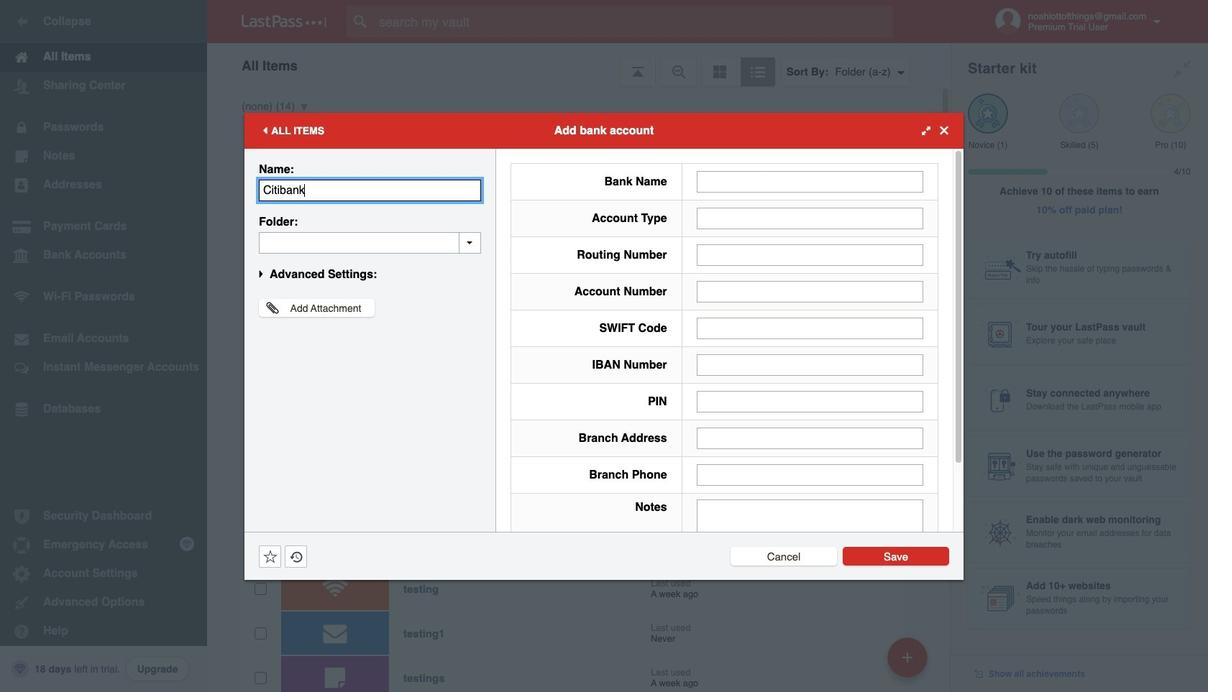 Task type: locate. For each thing, give the bounding box(es) containing it.
None text field
[[697, 171, 924, 192], [697, 208, 924, 229], [259, 232, 481, 254], [697, 244, 924, 266], [697, 391, 924, 413], [697, 464, 924, 486], [697, 171, 924, 192], [697, 208, 924, 229], [259, 232, 481, 254], [697, 244, 924, 266], [697, 391, 924, 413], [697, 464, 924, 486]]

new item image
[[903, 653, 913, 663]]

lastpass image
[[242, 15, 327, 28]]

None text field
[[259, 180, 481, 201], [697, 281, 924, 303], [697, 318, 924, 339], [697, 354, 924, 376], [697, 428, 924, 449], [697, 500, 924, 589], [259, 180, 481, 201], [697, 281, 924, 303], [697, 318, 924, 339], [697, 354, 924, 376], [697, 428, 924, 449], [697, 500, 924, 589]]

vault options navigation
[[207, 43, 951, 86]]

dialog
[[245, 113, 964, 598]]

Search search field
[[347, 6, 922, 37]]

new item navigation
[[883, 634, 937, 693]]

search my vault text field
[[347, 6, 922, 37]]



Task type: describe. For each thing, give the bounding box(es) containing it.
main navigation navigation
[[0, 0, 207, 693]]



Task type: vqa. For each thing, say whether or not it's contained in the screenshot.
dialog
yes



